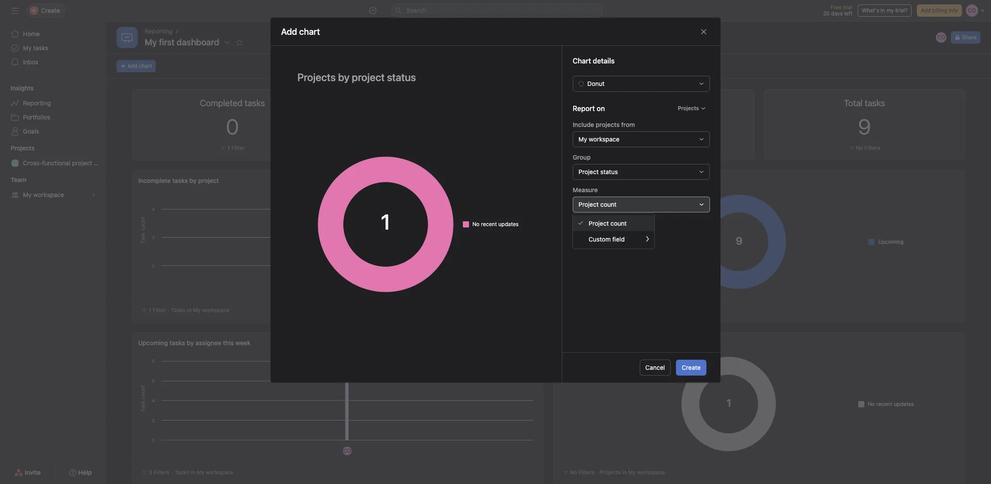 Task type: vqa. For each thing, say whether or not it's contained in the screenshot.
the bottom Mark complete checkbox
no



Task type: describe. For each thing, give the bounding box(es) containing it.
include
[[573, 121, 595, 128]]

0 horizontal spatial updates
[[499, 221, 519, 228]]

what's in my trial? button
[[858, 4, 912, 17]]

inbox
[[23, 58, 38, 66]]

workspace for upcoming tasks by assignee this week
[[206, 470, 233, 476]]

project status
[[579, 168, 618, 176]]

my workspace inside "teams" element
[[23, 191, 64, 199]]

upcoming tasks by assignee this week
[[138, 340, 251, 347]]

left
[[845, 10, 853, 17]]

add to starred image
[[236, 39, 243, 46]]

what's in my trial?
[[862, 7, 908, 14]]

from
[[622, 121, 635, 128]]

billing
[[933, 7, 948, 14]]

0 button for overdue tasks
[[648, 114, 661, 139]]

in for incomplete tasks by project
[[187, 307, 192, 314]]

teams element
[[0, 172, 106, 204]]

overdue tasks
[[627, 98, 682, 108]]

include projects from
[[573, 121, 635, 128]]

1 vertical spatial updates
[[894, 401, 915, 408]]

invite
[[25, 469, 41, 477]]

1 filter button for completed tasks
[[218, 144, 247, 153]]

add for add chart
[[128, 63, 138, 69]]

upcoming for upcoming
[[879, 239, 904, 245]]

completion
[[587, 177, 619, 185]]

count inside project count 'dropdown button'
[[601, 201, 617, 208]]

1 filter for completed tasks
[[228, 145, 245, 151]]

field
[[613, 236, 625, 243]]

goals link
[[5, 125, 101, 139]]

no inside button
[[856, 145, 864, 151]]

close image
[[701, 28, 708, 35]]

days
[[832, 10, 843, 17]]

in for upcoming tasks by assignee this week
[[191, 470, 195, 476]]

tasks in my workspace for by project
[[171, 307, 230, 314]]

1 filter button for overdue tasks
[[640, 144, 669, 153]]

add billing info button
[[918, 4, 963, 17]]

cancel button
[[640, 360, 671, 376]]

workspace inside dropdown button
[[589, 136, 620, 143]]

inbox link
[[5, 55, 101, 69]]

cross-
[[23, 159, 42, 167]]

reporting inside insights element
[[23, 99, 51, 107]]

tasks by completion status this month
[[560, 177, 672, 185]]

invite button
[[8, 465, 46, 481]]

first dashboard
[[159, 37, 219, 47]]

by for tasks
[[578, 177, 585, 185]]

0 horizontal spatial no recent updates
[[473, 221, 519, 228]]

projects element
[[0, 140, 106, 172]]

0 vertical spatial tasks
[[560, 177, 576, 185]]

projects by project status
[[560, 340, 635, 347]]

share
[[963, 34, 977, 41]]

by project
[[190, 177, 219, 185]]

measure
[[573, 186, 598, 194]]

filter for overdue tasks
[[653, 145, 666, 151]]

project count inside project count 'dropdown button'
[[579, 201, 617, 208]]

insights button
[[0, 84, 34, 93]]

chart
[[139, 63, 152, 69]]

free trial 30 days left
[[824, 4, 853, 17]]

free
[[831, 4, 842, 11]]

share button
[[952, 31, 981, 44]]

in inside "what's in my trial?" button
[[881, 7, 886, 14]]

0 vertical spatial reporting
[[145, 27, 173, 35]]

add chart
[[128, 63, 152, 69]]

projects in my workspace
[[600, 470, 665, 476]]

team button
[[0, 176, 26, 185]]

projects
[[596, 121, 620, 128]]

0 horizontal spatial by
[[187, 340, 194, 347]]

1 horizontal spatial no recent updates
[[868, 401, 915, 408]]

project status button
[[573, 164, 710, 180]]

assignee
[[196, 340, 222, 347]]

this month
[[641, 177, 672, 185]]

by for projects
[[586, 340, 593, 347]]

tasks for my
[[33, 44, 48, 52]]

trial?
[[896, 7, 908, 14]]

insights element
[[0, 80, 106, 140]]

incomplete
[[138, 177, 171, 185]]

1 filter for overdue tasks
[[649, 145, 666, 151]]

project status
[[594, 340, 635, 347]]

9 button
[[859, 114, 872, 139]]

global element
[[0, 22, 106, 75]]

no filters button
[[847, 144, 883, 153]]

portfolios
[[23, 113, 50, 121]]

chart details
[[573, 57, 615, 65]]

add for add billing info
[[922, 7, 931, 14]]

functional
[[42, 159, 70, 167]]

reporting link inside insights element
[[5, 96, 101, 110]]

0 vertical spatial reporting link
[[145, 26, 173, 36]]

custom field link
[[573, 231, 655, 247]]

home link
[[5, 27, 101, 41]]

co button
[[936, 31, 948, 44]]

cancel
[[646, 364, 665, 372]]

my tasks
[[23, 44, 48, 52]]

workspace inside "teams" element
[[33, 191, 64, 199]]

tasks for by
[[175, 470, 189, 476]]

0 button for completed tasks
[[226, 114, 239, 139]]

custom
[[589, 236, 611, 243]]

create
[[682, 364, 701, 372]]

co inside button
[[938, 34, 946, 41]]

my first dashboard
[[145, 37, 219, 47]]

1 for overdue tasks
[[649, 145, 652, 151]]

project count link
[[573, 215, 655, 231]]

goals
[[23, 128, 39, 135]]

3 filters
[[149, 470, 170, 476]]



Task type: locate. For each thing, give the bounding box(es) containing it.
1 vertical spatial tasks
[[171, 307, 186, 314]]

1 vertical spatial reporting
[[23, 99, 51, 107]]

info
[[949, 7, 959, 14]]

1 horizontal spatial reporting
[[145, 27, 173, 35]]

0 for overdue tasks
[[648, 114, 661, 139]]

0 vertical spatial my workspace
[[579, 136, 620, 143]]

1 0 button from the left
[[226, 114, 239, 139]]

add left billing
[[922, 7, 931, 14]]

1 1 filter button from the left
[[218, 144, 247, 153]]

project inside project count 'dropdown button'
[[579, 201, 599, 208]]

2 vertical spatial tasks
[[170, 340, 185, 347]]

0 vertical spatial no recent updates
[[473, 221, 519, 228]]

2 1 filter button from the left
[[640, 144, 669, 153]]

0 down completed tasks
[[226, 114, 239, 139]]

0 horizontal spatial my workspace
[[23, 191, 64, 199]]

project count up custom field
[[589, 220, 627, 227]]

0 button down overdue tasks
[[648, 114, 661, 139]]

2 horizontal spatial 1 filter
[[649, 145, 666, 151]]

Projects by project status text field
[[292, 67, 541, 87]]

filters
[[865, 145, 881, 151], [573, 227, 593, 235], [154, 470, 170, 476], [579, 470, 595, 476]]

0 horizontal spatial co
[[344, 448, 351, 455]]

1 vertical spatial reporting link
[[5, 96, 101, 110]]

recent
[[481, 221, 497, 228], [877, 401, 893, 408]]

incomplete tasks by project
[[138, 177, 219, 185]]

tasks left assignee
[[170, 340, 185, 347]]

1 vertical spatial my workspace
[[23, 191, 64, 199]]

add inside button
[[128, 63, 138, 69]]

1 vertical spatial co
[[344, 448, 351, 455]]

1 horizontal spatial my workspace
[[579, 136, 620, 143]]

2 0 button from the left
[[648, 114, 661, 139]]

status up tasks by completion status this month
[[601, 168, 618, 176]]

9
[[859, 114, 872, 139]]

my
[[887, 7, 895, 14]]

1 filter button up the project status dropdown button
[[640, 144, 669, 153]]

add billing info
[[922, 7, 959, 14]]

projects
[[678, 105, 699, 112], [11, 144, 35, 152], [560, 340, 584, 347], [600, 470, 621, 476]]

0 horizontal spatial add
[[128, 63, 138, 69]]

project for group
[[579, 168, 599, 176]]

0 vertical spatial tasks in my workspace
[[171, 307, 230, 314]]

1 filter button
[[218, 144, 247, 153], [640, 144, 669, 153]]

30
[[824, 10, 830, 17]]

0 horizontal spatial projects button
[[0, 144, 35, 153]]

3
[[149, 470, 152, 476]]

reporting up portfolios
[[23, 99, 51, 107]]

workspace
[[589, 136, 620, 143], [33, 191, 64, 199], [202, 307, 230, 314], [206, 470, 233, 476], [638, 470, 665, 476]]

0 vertical spatial tasks
[[33, 44, 48, 52]]

tasks for by project
[[171, 307, 186, 314]]

hide sidebar image
[[11, 7, 19, 14]]

custom field
[[589, 236, 625, 243]]

0 horizontal spatial recent
[[481, 221, 497, 228]]

report on
[[573, 105, 605, 113]]

1 horizontal spatial by
[[578, 177, 585, 185]]

home
[[23, 30, 40, 38]]

search
[[407, 7, 427, 14]]

add chart
[[281, 26, 320, 36]]

0 vertical spatial upcoming
[[879, 239, 904, 245]]

tasks up upcoming tasks by assignee this week
[[171, 307, 186, 314]]

1 for completed tasks
[[228, 145, 230, 151]]

project for measure
[[579, 201, 599, 208]]

2 horizontal spatial filter
[[653, 145, 666, 151]]

0 vertical spatial status
[[601, 168, 618, 176]]

my workspace link
[[5, 188, 101, 202]]

tasks for upcoming
[[170, 340, 185, 347]]

1 vertical spatial status
[[621, 177, 639, 185]]

1
[[228, 145, 230, 151], [649, 145, 652, 151], [149, 307, 151, 314]]

0 horizontal spatial 1
[[149, 307, 151, 314]]

1 vertical spatial tasks
[[172, 177, 188, 185]]

in for projects by project status
[[623, 470, 627, 476]]

reporting link up portfolios
[[5, 96, 101, 110]]

add chart button
[[117, 60, 156, 72]]

donut button
[[573, 76, 710, 92]]

my workspace inside dropdown button
[[579, 136, 620, 143]]

project count inside 'project count' link
[[589, 220, 627, 227]]

1 horizontal spatial recent
[[877, 401, 893, 408]]

count up 'project count' link
[[601, 201, 617, 208]]

by left project status
[[586, 340, 593, 347]]

1 filter button up by project
[[218, 144, 247, 153]]

1 vertical spatial recent
[[877, 401, 893, 408]]

1 horizontal spatial 0 button
[[648, 114, 661, 139]]

1 horizontal spatial 1
[[228, 145, 230, 151]]

my tasks link
[[5, 41, 101, 55]]

project inside 'project count' link
[[589, 220, 609, 227]]

0 button down completed tasks
[[226, 114, 239, 139]]

workspace for projects by project status
[[638, 470, 665, 476]]

tasks in my workspace for by
[[175, 470, 233, 476]]

1 horizontal spatial updates
[[894, 401, 915, 408]]

0 vertical spatial recent
[[481, 221, 497, 228]]

filter
[[232, 145, 245, 151], [653, 145, 666, 151], [153, 307, 166, 314]]

0 horizontal spatial 1 filter
[[149, 307, 166, 314]]

my workspace button
[[573, 132, 710, 147]]

add inside add billing info button
[[922, 7, 931, 14]]

co
[[938, 34, 946, 41], [344, 448, 351, 455]]

count up 'field'
[[611, 220, 627, 227]]

1 vertical spatial upcoming
[[138, 340, 168, 347]]

0 for completed tasks
[[226, 114, 239, 139]]

project count down 'measure'
[[579, 201, 617, 208]]

1 horizontal spatial add
[[922, 7, 931, 14]]

0 vertical spatial no filters
[[856, 145, 881, 151]]

tasks inside global element
[[33, 44, 48, 52]]

tasks up 'measure'
[[560, 177, 576, 185]]

project
[[579, 168, 599, 176], [579, 201, 599, 208], [589, 220, 609, 227]]

count inside 'project count' link
[[611, 220, 627, 227]]

project up the custom on the right of the page
[[589, 220, 609, 227]]

1 horizontal spatial filter
[[232, 145, 245, 151]]

reporting link
[[145, 26, 173, 36], [5, 96, 101, 110]]

no
[[856, 145, 864, 151], [473, 221, 480, 228], [868, 401, 875, 408], [570, 470, 578, 476]]

by up 'measure'
[[578, 177, 585, 185]]

1 horizontal spatial co
[[938, 34, 946, 41]]

0 vertical spatial project
[[579, 168, 599, 176]]

0 down overdue tasks
[[648, 114, 661, 139]]

0 vertical spatial co
[[938, 34, 946, 41]]

0 horizontal spatial reporting link
[[5, 96, 101, 110]]

insights
[[11, 84, 34, 92]]

0 vertical spatial add
[[922, 7, 931, 14]]

1 horizontal spatial reporting link
[[145, 26, 173, 36]]

cross-functional project plan
[[23, 159, 106, 167]]

0 horizontal spatial status
[[601, 168, 618, 176]]

add left chart at top
[[128, 63, 138, 69]]

reporting up the 'my first dashboard'
[[145, 27, 173, 35]]

1 horizontal spatial 1 filter button
[[640, 144, 669, 153]]

0 horizontal spatial 1 filter button
[[218, 144, 247, 153]]

2 0 from the left
[[648, 114, 661, 139]]

0 vertical spatial project count
[[579, 201, 617, 208]]

1 horizontal spatial 1 filter
[[228, 145, 245, 151]]

workspace for incomplete tasks by project
[[202, 307, 230, 314]]

my workspace down "include projects from" on the top of page
[[579, 136, 620, 143]]

trial
[[844, 4, 853, 11]]

project count
[[579, 201, 617, 208], [589, 220, 627, 227]]

team
[[11, 176, 26, 184]]

my inside my tasks link
[[23, 44, 32, 52]]

tasks down home
[[33, 44, 48, 52]]

2 horizontal spatial by
[[586, 340, 593, 347]]

show options image
[[224, 39, 231, 46]]

no filters inside button
[[856, 145, 881, 151]]

by
[[578, 177, 585, 185], [187, 340, 194, 347], [586, 340, 593, 347]]

in
[[881, 7, 886, 14], [187, 307, 192, 314], [191, 470, 195, 476], [623, 470, 627, 476]]

tasks in my workspace
[[171, 307, 230, 314], [175, 470, 233, 476]]

0 horizontal spatial reporting
[[23, 99, 51, 107]]

upcoming for upcoming tasks by assignee this week
[[138, 340, 168, 347]]

1 horizontal spatial no filters
[[856, 145, 881, 151]]

project count button
[[573, 197, 710, 213]]

1 vertical spatial no recent updates
[[868, 401, 915, 408]]

project
[[72, 159, 92, 167]]

my workspace down team
[[23, 191, 64, 199]]

no recent updates
[[473, 221, 519, 228], [868, 401, 915, 408]]

1 horizontal spatial status
[[621, 177, 639, 185]]

0 horizontal spatial 0
[[226, 114, 239, 139]]

1 vertical spatial no filters
[[570, 470, 595, 476]]

0 button
[[226, 114, 239, 139], [648, 114, 661, 139]]

1 vertical spatial projects button
[[0, 144, 35, 153]]

project inside dropdown button
[[579, 168, 599, 176]]

0 vertical spatial projects button
[[674, 102, 710, 115]]

0 horizontal spatial upcoming
[[138, 340, 168, 347]]

completed tasks
[[200, 98, 265, 108]]

my
[[145, 37, 157, 47], [23, 44, 32, 52], [579, 136, 588, 143], [23, 191, 32, 199], [193, 307, 201, 314], [197, 470, 204, 476], [629, 470, 636, 476]]

by left assignee
[[187, 340, 194, 347]]

status left this month
[[621, 177, 639, 185]]

my workspace
[[579, 136, 620, 143], [23, 191, 64, 199]]

upcoming
[[879, 239, 904, 245], [138, 340, 168, 347]]

report image
[[122, 32, 132, 43]]

status
[[601, 168, 618, 176], [621, 177, 639, 185]]

1 vertical spatial add
[[128, 63, 138, 69]]

no filters
[[856, 145, 881, 151], [570, 470, 595, 476]]

0 horizontal spatial 0 button
[[226, 114, 239, 139]]

0 horizontal spatial filter
[[153, 307, 166, 314]]

reporting
[[145, 27, 173, 35], [23, 99, 51, 107]]

donut
[[588, 80, 605, 87]]

1 horizontal spatial projects button
[[674, 102, 710, 115]]

1 vertical spatial project count
[[589, 220, 627, 227]]

filters inside button
[[865, 145, 881, 151]]

0 vertical spatial updates
[[499, 221, 519, 228]]

total tasks
[[845, 98, 886, 108]]

create button
[[676, 360, 707, 376]]

project down 'measure'
[[579, 201, 599, 208]]

portfolios link
[[5, 110, 101, 125]]

0 vertical spatial count
[[601, 201, 617, 208]]

0
[[226, 114, 239, 139], [648, 114, 661, 139]]

my inside my workspace link
[[23, 191, 32, 199]]

this week
[[223, 340, 251, 347]]

cross-functional project plan link
[[5, 156, 106, 170]]

tasks left by project
[[172, 177, 188, 185]]

search button
[[392, 4, 604, 18]]

projects button
[[674, 102, 710, 115], [0, 144, 35, 153]]

my inside my workspace dropdown button
[[579, 136, 588, 143]]

1 horizontal spatial 0
[[648, 114, 661, 139]]

tasks
[[33, 44, 48, 52], [172, 177, 188, 185], [170, 340, 185, 347]]

1 vertical spatial tasks in my workspace
[[175, 470, 233, 476]]

status inside dropdown button
[[601, 168, 618, 176]]

what's
[[862, 7, 880, 14]]

1 vertical spatial project
[[579, 201, 599, 208]]

group
[[573, 154, 591, 161]]

0 horizontal spatial no filters
[[570, 470, 595, 476]]

reporting link up the 'my first dashboard'
[[145, 26, 173, 36]]

plan
[[94, 159, 106, 167]]

1 horizontal spatial upcoming
[[879, 239, 904, 245]]

project down the group
[[579, 168, 599, 176]]

1 vertical spatial count
[[611, 220, 627, 227]]

search list box
[[392, 4, 604, 18]]

tasks for incomplete
[[172, 177, 188, 185]]

2 vertical spatial project
[[589, 220, 609, 227]]

tasks right 3 filters on the left of page
[[175, 470, 189, 476]]

filter for completed tasks
[[232, 145, 245, 151]]

2 vertical spatial tasks
[[175, 470, 189, 476]]

count
[[601, 201, 617, 208], [611, 220, 627, 227]]

1 filter
[[228, 145, 245, 151], [649, 145, 666, 151], [149, 307, 166, 314]]

1 0 from the left
[[226, 114, 239, 139]]

2 horizontal spatial 1
[[649, 145, 652, 151]]



